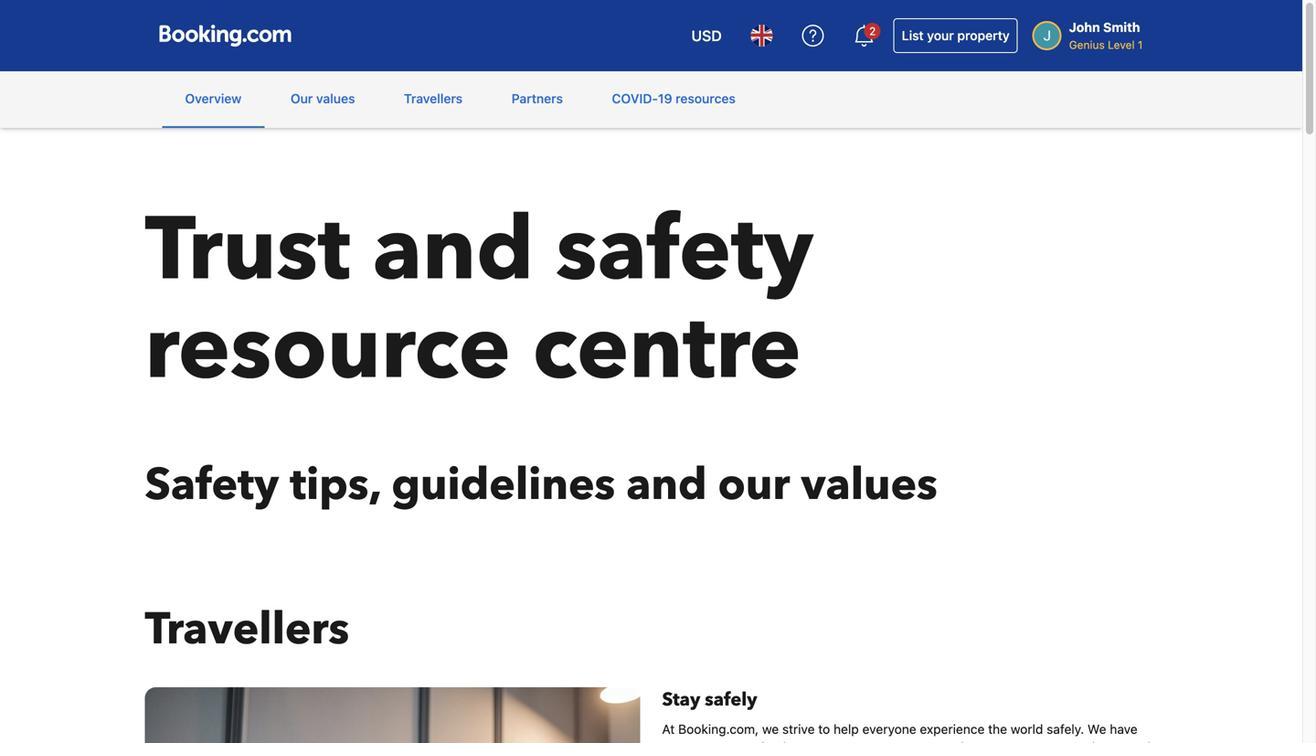 Task type: vqa. For each thing, say whether or not it's contained in the screenshot.
the Sign
no



Task type: locate. For each thing, give the bounding box(es) containing it.
trust
[[145, 191, 351, 310]]

safety
[[556, 191, 814, 310]]

0 vertical spatial travellers
[[404, 91, 463, 106]]

our values
[[291, 91, 355, 106]]

processes
[[698, 740, 758, 743]]

and inside stay safely at booking.com, we strive to help everyone experience the world safely. we have many processes in place to protect our guests, and to empower you to take contro
[[942, 740, 964, 743]]

booking.com online hotel reservations image
[[160, 25, 291, 47]]

our
[[291, 91, 313, 106]]

your
[[927, 28, 954, 43]]

covid-
[[612, 91, 658, 106]]

0 vertical spatial our
[[718, 455, 790, 515]]

strive
[[783, 722, 815, 737]]

resources
[[676, 91, 736, 106]]

2 horizontal spatial and
[[942, 740, 964, 743]]

1 horizontal spatial our
[[873, 740, 892, 743]]

resource
[[145, 289, 511, 409]]

19
[[658, 91, 672, 106]]

protect
[[826, 740, 869, 743]]

world
[[1011, 722, 1043, 737]]

our
[[718, 455, 790, 515], [873, 740, 892, 743]]

1
[[1138, 38, 1143, 51]]

0 vertical spatial values
[[316, 91, 355, 106]]

to down experience at the right of page
[[968, 740, 980, 743]]

you
[[1041, 740, 1062, 743]]

2 vertical spatial and
[[942, 740, 964, 743]]

1 vertical spatial and
[[626, 455, 707, 515]]

1 vertical spatial values
[[801, 455, 938, 515]]

to left help
[[818, 722, 830, 737]]

0 horizontal spatial our
[[718, 455, 790, 515]]

safely.
[[1047, 722, 1084, 737]]

experience
[[920, 722, 985, 737]]

safety
[[145, 455, 279, 515]]

list your property link
[[894, 18, 1018, 53]]

travellers
[[404, 91, 463, 106], [145, 600, 349, 660]]

0 horizontal spatial travellers
[[145, 600, 349, 660]]

place
[[775, 740, 807, 743]]

usd button
[[681, 14, 733, 58]]

genius
[[1069, 38, 1105, 51]]

john smith genius level 1
[[1069, 20, 1143, 51]]

values
[[316, 91, 355, 106], [801, 455, 938, 515]]

empower
[[983, 740, 1037, 743]]

our inside stay safely at booking.com, we strive to help everyone experience the world safely. we have many processes in place to protect our guests, and to empower you to take contro
[[873, 740, 892, 743]]

to
[[818, 722, 830, 737], [811, 740, 823, 743], [968, 740, 980, 743], [1066, 740, 1078, 743]]

the
[[988, 722, 1007, 737]]

covid-19 resources
[[612, 91, 736, 106]]

2
[[870, 25, 876, 37]]

john
[[1069, 20, 1100, 35]]

and
[[373, 191, 534, 310], [626, 455, 707, 515], [942, 740, 964, 743]]

tips,
[[290, 455, 381, 515]]

to down 'strive'
[[811, 740, 823, 743]]

booking.com,
[[678, 722, 759, 737]]

we
[[1088, 722, 1107, 737]]

level
[[1108, 38, 1135, 51]]

take
[[1081, 740, 1106, 743]]

trust and safety resource centre
[[145, 191, 814, 409]]

list your property
[[902, 28, 1010, 43]]

0 vertical spatial and
[[373, 191, 534, 310]]

1 horizontal spatial travellers
[[404, 91, 463, 106]]

1 vertical spatial our
[[873, 740, 892, 743]]

0 horizontal spatial and
[[373, 191, 534, 310]]



Task type: describe. For each thing, give the bounding box(es) containing it.
have
[[1110, 722, 1138, 737]]

partners link
[[489, 71, 586, 126]]

help
[[834, 722, 859, 737]]

1 horizontal spatial values
[[801, 455, 938, 515]]

overview
[[185, 91, 242, 106]]

guests,
[[895, 740, 939, 743]]

list
[[902, 28, 924, 43]]

in
[[762, 740, 772, 743]]

property
[[958, 28, 1010, 43]]

smith
[[1104, 20, 1141, 35]]

overview link
[[162, 71, 265, 126]]

many
[[662, 740, 694, 743]]

travellers link
[[381, 71, 486, 126]]

2 button
[[843, 14, 887, 58]]

centre
[[533, 289, 801, 409]]

1 horizontal spatial and
[[626, 455, 707, 515]]

at
[[662, 722, 675, 737]]

safety tips, guidelines and our values
[[145, 455, 938, 515]]

guidelines
[[392, 455, 615, 515]]

partners
[[512, 91, 563, 106]]

we
[[762, 722, 779, 737]]

usd
[[692, 27, 722, 44]]

0 horizontal spatial values
[[316, 91, 355, 106]]

our values link
[[268, 71, 378, 126]]

safely
[[705, 687, 757, 713]]

to down safely. on the bottom right of page
[[1066, 740, 1078, 743]]

1 vertical spatial travellers
[[145, 600, 349, 660]]

and inside trust and safety resource centre
[[373, 191, 534, 310]]

covid-19 resources link
[[589, 71, 759, 126]]

stay
[[662, 687, 701, 713]]

everyone
[[863, 722, 917, 737]]

stay safely at booking.com, we strive to help everyone experience the world safely. we have many processes in place to protect our guests, and to empower you to take contro
[[662, 687, 1153, 743]]



